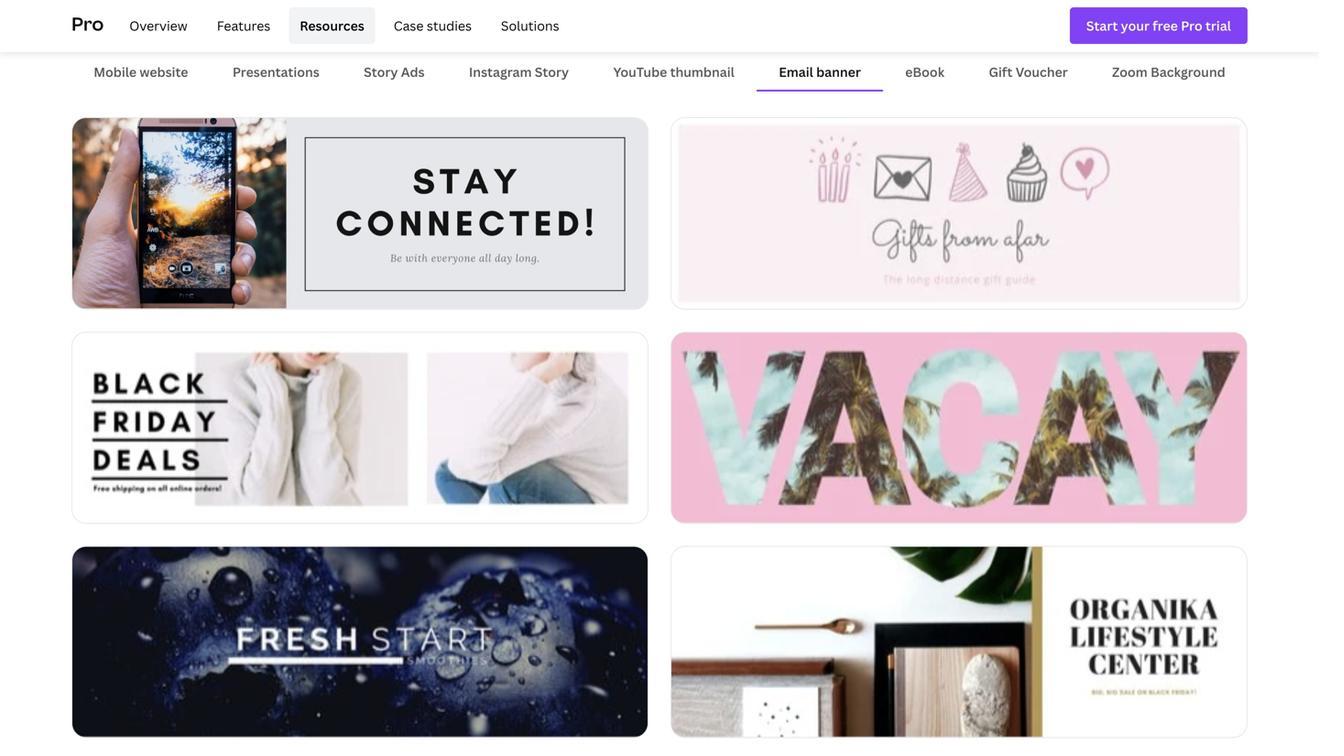 Task type: locate. For each thing, give the bounding box(es) containing it.
email banner
[[779, 63, 861, 81]]

menu bar containing overview
[[111, 7, 570, 44]]

solutions link
[[490, 7, 570, 44]]

features
[[217, 17, 271, 34]]

background
[[1151, 63, 1226, 81]]

start your free pro trial image
[[1087, 15, 1232, 36]]

youtube
[[613, 63, 667, 81]]

case
[[394, 17, 424, 34]]

email
[[779, 63, 814, 81]]

menu bar
[[111, 7, 570, 44]]

resources
[[300, 17, 364, 34]]

instagram
[[469, 63, 532, 81]]

zoom background button
[[1090, 55, 1248, 90]]

studies
[[427, 17, 472, 34]]

templates
[[332, 18, 444, 48]]

zoom
[[1113, 63, 1148, 81]]

pro element
[[71, 0, 1248, 51]]

pro
[[71, 11, 104, 36]]

overview
[[129, 17, 188, 34]]

mobile website button
[[71, 55, 210, 90]]

1 horizontal spatial story
[[535, 63, 569, 81]]

resources link
[[289, 7, 375, 44]]

story
[[364, 63, 398, 81], [535, 63, 569, 81]]

case studies
[[394, 17, 472, 34]]

gift voucher button
[[967, 55, 1090, 90]]

website
[[140, 63, 188, 81]]

ads
[[401, 63, 425, 81]]

case studies link
[[383, 7, 483, 44]]

thumbnail
[[670, 63, 735, 81]]

banner
[[817, 63, 861, 81]]

story down solutions link
[[535, 63, 569, 81]]

0 horizontal spatial story
[[364, 63, 398, 81]]

overview link
[[118, 7, 199, 44]]

instagram story
[[469, 63, 569, 81]]

story left ads
[[364, 63, 398, 81]]

2 story from the left
[[535, 63, 569, 81]]



Task type: vqa. For each thing, say whether or not it's contained in the screenshot.
first Story from right
yes



Task type: describe. For each thing, give the bounding box(es) containing it.
features link
[[206, 7, 282, 44]]

story ads button
[[342, 55, 447, 90]]

solutions
[[501, 17, 559, 34]]

youtube thumbnail
[[613, 63, 735, 81]]

zoom background
[[1113, 63, 1226, 81]]

mobile website
[[94, 63, 188, 81]]

menu bar inside the pro element
[[111, 7, 570, 44]]

email banner button
[[757, 55, 883, 90]]

story ads
[[364, 63, 425, 81]]

youtube thumbnail button
[[591, 55, 757, 90]]

ebook
[[906, 63, 945, 81]]

marketing
[[217, 18, 327, 48]]

1 story from the left
[[364, 63, 398, 81]]

instagram story button
[[447, 55, 591, 90]]

presentations button
[[210, 55, 342, 90]]

gift
[[989, 63, 1013, 81]]

mobile
[[94, 63, 137, 81]]

voucher
[[1016, 63, 1068, 81]]

business
[[71, 18, 167, 48]]

and
[[171, 18, 213, 48]]

ebook button
[[883, 55, 967, 90]]

presentations
[[233, 63, 320, 81]]

gift voucher
[[989, 63, 1068, 81]]

business and marketing templates
[[71, 18, 444, 48]]



